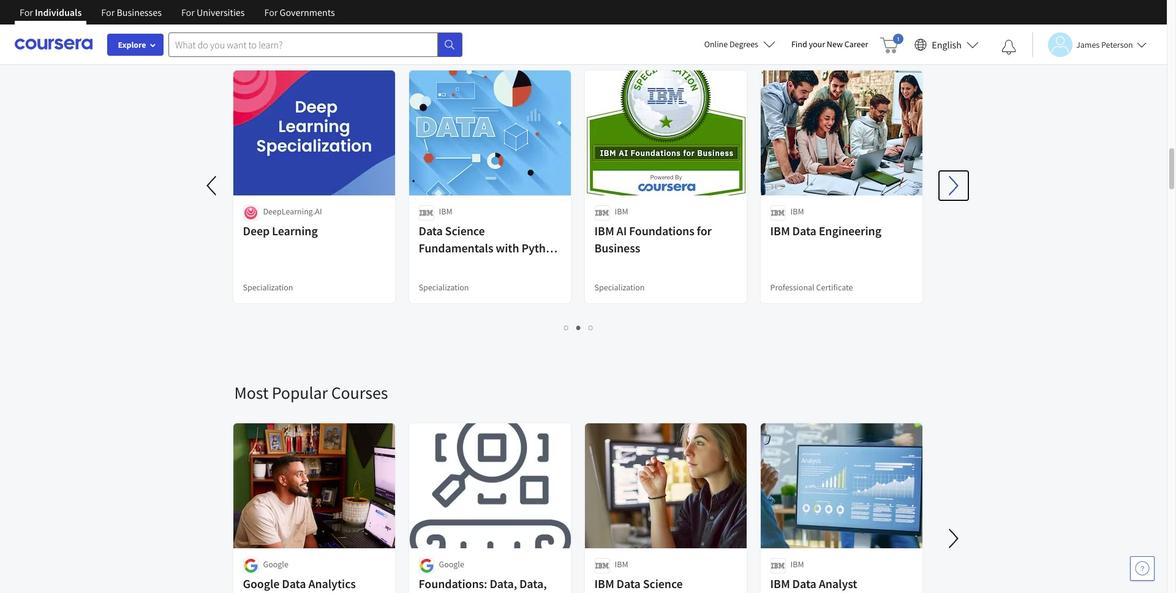 Task type: locate. For each thing, give the bounding box(es) containing it.
banner navigation
[[10, 0, 345, 34]]

foundations: data, data,
[[419, 576, 547, 593]]

2 horizontal spatial specialization
[[595, 282, 645, 293]]

courses
[[331, 382, 388, 404]]

data for google data analytics
[[282, 576, 306, 591]]

ibm data analyst
[[771, 576, 858, 591]]

ibm image up ibm data engineering
[[771, 205, 786, 221]]

3
[[589, 322, 594, 333]]

next slide image
[[939, 171, 968, 200], [939, 524, 968, 553]]

2 specialization from the left
[[419, 282, 469, 293]]

ibm data engineering
[[771, 223, 882, 238]]

1 horizontal spatial ibm image
[[595, 558, 610, 574]]

google
[[263, 559, 289, 570], [439, 559, 464, 570], [243, 576, 280, 591]]

1 vertical spatial science
[[643, 576, 683, 591]]

2 for from the left
[[101, 6, 115, 18]]

ibm image up fundamentals
[[419, 205, 434, 221]]

new
[[827, 39, 843, 50]]

2 most from the top
[[234, 382, 269, 404]]

data,
[[490, 576, 517, 591], [520, 576, 547, 591]]

explore
[[118, 39, 146, 50]]

ibm image for ibm data science
[[595, 558, 610, 574]]

1 data, from the left
[[490, 576, 517, 591]]

ibm image
[[419, 205, 434, 221], [771, 205, 786, 221], [595, 558, 610, 574]]

specialization
[[243, 282, 293, 293], [419, 282, 469, 293], [595, 282, 645, 293]]

3 button
[[585, 320, 597, 335]]

science inside most popular courses carousel element
[[643, 576, 683, 591]]

ibm image
[[595, 205, 610, 221], [771, 558, 786, 574]]

ai
[[617, 223, 627, 238]]

ibm image for data science fundamentals with python and sql
[[419, 205, 434, 221]]

analyst
[[819, 576, 858, 591]]

deep
[[243, 223, 270, 238]]

for
[[697, 223, 712, 238]]

ibm ai foundations for business
[[595, 223, 712, 256]]

4 for from the left
[[264, 6, 278, 18]]

most popular certificates
[[234, 29, 411, 51]]

certificate
[[817, 282, 853, 293]]

1 popular from the top
[[272, 29, 328, 51]]

specialization for data science fundamentals with python and sql
[[419, 282, 469, 293]]

ibm image up ibm data analyst
[[771, 558, 786, 574]]

1 horizontal spatial ibm image
[[771, 558, 786, 574]]

0 vertical spatial ibm image
[[595, 205, 610, 221]]

and
[[419, 257, 439, 273]]

1 vertical spatial next slide image
[[939, 524, 968, 553]]

0 vertical spatial most
[[234, 29, 269, 51]]

next slide image inside most popular certificates carousel element
[[939, 171, 968, 200]]

businesses
[[117, 6, 162, 18]]

ibm
[[439, 206, 453, 217], [615, 206, 628, 217], [791, 206, 804, 217], [595, 223, 614, 238], [771, 223, 790, 238], [615, 559, 628, 570], [791, 559, 804, 570], [595, 576, 614, 591], [771, 576, 790, 591]]

1 for from the left
[[20, 6, 33, 18]]

for
[[20, 6, 33, 18], [101, 6, 115, 18], [181, 6, 195, 18], [264, 6, 278, 18]]

1 vertical spatial ibm image
[[771, 558, 786, 574]]

1 next slide image from the top
[[939, 171, 968, 200]]

for for universities
[[181, 6, 195, 18]]

help center image
[[1135, 561, 1150, 576]]

for individuals
[[20, 6, 82, 18]]

popular left courses
[[272, 382, 328, 404]]

0 vertical spatial popular
[[272, 29, 328, 51]]

foundations
[[629, 223, 695, 238]]

most for most popular courses
[[234, 382, 269, 404]]

for left universities
[[181, 6, 195, 18]]

degrees
[[730, 39, 759, 50]]

data
[[419, 223, 443, 238], [793, 223, 817, 238], [282, 576, 306, 591], [617, 576, 641, 591], [793, 576, 817, 591]]

1
[[564, 322, 569, 333]]

ibm image up business
[[595, 205, 610, 221]]

universities
[[197, 6, 245, 18]]

popular inside most popular certificates carousel element
[[272, 29, 328, 51]]

1 horizontal spatial specialization
[[419, 282, 469, 293]]

list
[[234, 320, 924, 335]]

1 horizontal spatial data,
[[520, 576, 547, 591]]

ibm image up ibm data science
[[595, 558, 610, 574]]

popular for certificates
[[272, 29, 328, 51]]

for governments
[[264, 6, 335, 18]]

ibm inside "ibm ai foundations for business"
[[595, 223, 614, 238]]

specialization down "sql"
[[419, 282, 469, 293]]

popular
[[272, 29, 328, 51], [272, 382, 328, 404]]

0 horizontal spatial ibm image
[[419, 205, 434, 221]]

english button
[[910, 25, 984, 64]]

google right google image
[[263, 559, 289, 570]]

for left businesses
[[101, 6, 115, 18]]

1 specialization from the left
[[243, 282, 293, 293]]

1 horizontal spatial science
[[643, 576, 683, 591]]

0 horizontal spatial data,
[[490, 576, 517, 591]]

python
[[522, 240, 559, 256]]

2 horizontal spatial ibm image
[[771, 205, 786, 221]]

0 vertical spatial next slide image
[[939, 171, 968, 200]]

popular inside most popular courses carousel element
[[272, 382, 328, 404]]

for left individuals
[[20, 6, 33, 18]]

peterson
[[1102, 39, 1133, 50]]

data for ibm data science
[[617, 576, 641, 591]]

ibm image for ibm data engineering
[[771, 205, 786, 221]]

data for ibm data analyst
[[793, 576, 817, 591]]

for left governments
[[264, 6, 278, 18]]

3 for from the left
[[181, 6, 195, 18]]

for universities
[[181, 6, 245, 18]]

2 popular from the top
[[272, 382, 328, 404]]

1 vertical spatial most
[[234, 382, 269, 404]]

find
[[792, 39, 807, 50]]

1 button
[[561, 320, 573, 335]]

0 vertical spatial science
[[445, 223, 485, 238]]

analytics
[[308, 576, 356, 591]]

google up foundations:
[[439, 559, 464, 570]]

specialization down business
[[595, 282, 645, 293]]

3 specialization from the left
[[595, 282, 645, 293]]

ibm image for ibm ai foundations for business
[[595, 205, 610, 221]]

most
[[234, 29, 269, 51], [234, 382, 269, 404]]

1 most from the top
[[234, 29, 269, 51]]

google for google
[[263, 559, 289, 570]]

foundations:
[[419, 576, 487, 591]]

2 next slide image from the top
[[939, 524, 968, 553]]

specialization down "deep" on the top left of page
[[243, 282, 293, 293]]

popular for courses
[[272, 382, 328, 404]]

certificates
[[331, 29, 411, 51]]

0 horizontal spatial ibm image
[[595, 205, 610, 221]]

science
[[445, 223, 485, 238], [643, 576, 683, 591]]

None search field
[[169, 32, 463, 57]]

list containing 1
[[234, 320, 924, 335]]

popular down for governments
[[272, 29, 328, 51]]

0 horizontal spatial specialization
[[243, 282, 293, 293]]

0 horizontal spatial science
[[445, 223, 485, 238]]

engineering
[[819, 223, 882, 238]]

show notifications image
[[1002, 40, 1017, 55]]

with
[[496, 240, 519, 256]]

1 vertical spatial popular
[[272, 382, 328, 404]]

fundamentals
[[419, 240, 494, 256]]

your
[[809, 39, 825, 50]]



Task type: describe. For each thing, give the bounding box(es) containing it.
list inside most popular certificates carousel element
[[234, 320, 924, 335]]

google data analytics
[[243, 576, 356, 591]]

google down google image
[[243, 576, 280, 591]]

online degrees button
[[695, 31, 786, 58]]

shopping cart: 1 item image
[[881, 34, 904, 53]]

learning
[[272, 223, 318, 238]]

english
[[932, 38, 962, 51]]

professional
[[771, 282, 815, 293]]

data science fundamentals with python and sql
[[419, 223, 559, 273]]

ibm image for ibm data analyst
[[771, 558, 786, 574]]

online degrees
[[704, 39, 759, 50]]

specialization for ibm ai foundations for business
[[595, 282, 645, 293]]

2 data, from the left
[[520, 576, 547, 591]]

most popular certificates carousel element
[[198, 0, 968, 345]]

deeplearning.ai
[[263, 206, 322, 217]]

business
[[595, 240, 640, 256]]

for for individuals
[[20, 6, 33, 18]]

2 button
[[573, 320, 585, 335]]

for for governments
[[264, 6, 278, 18]]

most for most popular certificates
[[234, 29, 269, 51]]

james peterson button
[[1033, 32, 1147, 57]]

james peterson
[[1077, 39, 1133, 50]]

find your new career
[[792, 39, 868, 50]]

deep learning
[[243, 223, 318, 238]]

online
[[704, 39, 728, 50]]

sql
[[441, 257, 462, 273]]

What do you want to learn? text field
[[169, 32, 438, 57]]

data for ibm data engineering
[[793, 223, 817, 238]]

governments
[[280, 6, 335, 18]]

google for foundations:
[[439, 559, 464, 570]]

explore button
[[107, 34, 164, 56]]

specialization for deep learning
[[243, 282, 293, 293]]

most popular courses carousel element
[[228, 345, 1177, 593]]

ibm data science
[[595, 576, 683, 591]]

previous slide image
[[198, 171, 227, 200]]

for for businesses
[[101, 6, 115, 18]]

individuals
[[35, 6, 82, 18]]

career
[[845, 39, 868, 50]]

data inside data science fundamentals with python and sql
[[419, 223, 443, 238]]

james
[[1077, 39, 1100, 50]]

google image
[[419, 558, 434, 574]]

professional certificate
[[771, 282, 853, 293]]

for businesses
[[101, 6, 162, 18]]

google image
[[243, 558, 258, 574]]

science inside data science fundamentals with python and sql
[[445, 223, 485, 238]]

next slide image inside most popular courses carousel element
[[939, 524, 968, 553]]

deeplearning.ai image
[[243, 205, 258, 221]]

coursera image
[[15, 34, 93, 54]]

find your new career link
[[786, 37, 875, 52]]

most popular courses
[[234, 382, 388, 404]]

2
[[577, 322, 582, 333]]



Task type: vqa. For each thing, say whether or not it's contained in the screenshot.


